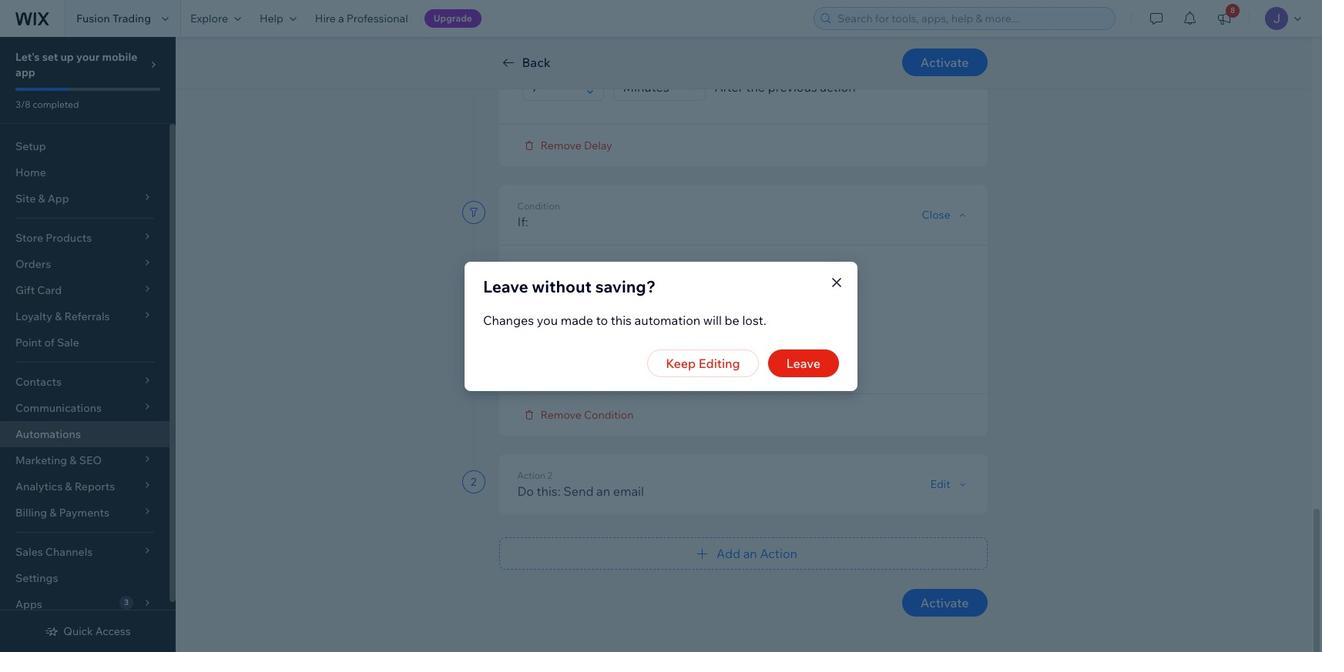 Task type: vqa. For each thing, say whether or not it's contained in the screenshot.
My Site 1 image
no



Task type: describe. For each thing, give the bounding box(es) containing it.
quick access button
[[45, 625, 131, 639]]

help
[[260, 12, 283, 25]]

when
[[569, 42, 600, 57]]

do
[[517, 483, 534, 499]]

fusion trading
[[76, 12, 151, 25]]

action inside the action 2 do this: send an email
[[517, 470, 545, 481]]

quick
[[63, 625, 93, 639]]

1 activate from the top
[[921, 55, 969, 70]]

0 vertical spatial to
[[603, 42, 615, 57]]

keep
[[666, 356, 696, 371]]

upgrade button
[[424, 9, 481, 28]]

will
[[703, 312, 722, 328]]

keep editing button
[[647, 349, 759, 377]]

lost.
[[742, 312, 766, 328]]

8
[[1230, 5, 1235, 15]]

delay
[[584, 138, 612, 152]]

setup link
[[0, 133, 170, 159]]

if:
[[668, 270, 679, 285]]

after
[[715, 79, 743, 94]]

app
[[15, 65, 35, 79]]

close button
[[922, 208, 969, 222]]

up
[[60, 50, 74, 64]]

condition if:
[[517, 200, 560, 229]]

of
[[44, 336, 55, 350]]

an inside the action 2 do this: send an email
[[596, 483, 610, 499]]

edit button
[[930, 477, 969, 491]]

leave without saving?
[[483, 276, 656, 296]]

remove delay
[[541, 138, 612, 152]]

professional
[[347, 12, 408, 25]]

quick access
[[63, 625, 131, 639]]

choose when to perform the following action
[[522, 42, 780, 57]]

perform
[[617, 42, 664, 57]]

3/8 completed
[[15, 99, 79, 110]]

automations
[[15, 428, 81, 441]]

2 activate button from the top
[[902, 589, 987, 617]]

1 activate button from the top
[[902, 49, 987, 76]]

editing
[[699, 356, 740, 371]]

remove condition
[[541, 408, 634, 422]]

this
[[611, 312, 632, 328]]

hire
[[315, 12, 336, 25]]

leave for leave without saving?
[[483, 276, 528, 296]]

choose
[[522, 42, 566, 57]]

add an action
[[717, 546, 797, 561]]

email
[[613, 483, 644, 499]]

1 horizontal spatial the
[[667, 42, 686, 57]]

your
[[76, 50, 100, 64]]

hire a professional link
[[306, 0, 417, 37]]

continue
[[522, 270, 575, 285]]

1 vertical spatial action
[[820, 79, 856, 94]]

remove for choose
[[541, 138, 582, 152]]

following
[[689, 42, 741, 57]]

setup
[[15, 139, 46, 153]]

settings
[[15, 572, 58, 586]]

send
[[563, 483, 594, 499]]

action 2 do this: send an email
[[517, 470, 644, 499]]

you
[[537, 312, 558, 328]]

0 vertical spatial condition
[[517, 200, 560, 212]]

let's
[[15, 50, 40, 64]]

made
[[561, 312, 593, 328]]

hire a professional
[[315, 12, 408, 25]]



Task type: locate. For each thing, give the bounding box(es) containing it.
add an action button
[[499, 537, 987, 570]]

0 horizontal spatial condition
[[517, 200, 560, 212]]

0 horizontal spatial the
[[578, 270, 597, 285]]

after the previous action
[[715, 79, 856, 94]]

1 horizontal spatial 2
[[548, 470, 553, 481]]

0 vertical spatial activate button
[[902, 49, 987, 76]]

0 horizontal spatial action
[[517, 470, 545, 481]]

the up 'select criteria' field
[[578, 270, 597, 285]]

upgrade
[[434, 12, 472, 24]]

help button
[[250, 0, 306, 37]]

the for after the previous action
[[746, 79, 765, 94]]

continue the automation if:
[[522, 270, 679, 285]]

activate button
[[902, 49, 987, 76], [902, 589, 987, 617]]

3/8
[[15, 99, 30, 110]]

be
[[725, 312, 740, 328]]

remove delay button
[[522, 138, 612, 152]]

edit
[[930, 477, 950, 491]]

1 vertical spatial leave
[[786, 356, 821, 371]]

the
[[667, 42, 686, 57], [746, 79, 765, 94], [578, 270, 597, 285]]

0 vertical spatial action
[[744, 42, 780, 57]]

previous
[[768, 79, 817, 94]]

an right send
[[596, 483, 610, 499]]

remove condition button
[[522, 408, 634, 422]]

an right add
[[743, 546, 757, 561]]

action up after the previous action
[[744, 42, 780, 57]]

leave
[[483, 276, 528, 296], [786, 356, 821, 371]]

action inside button
[[760, 546, 797, 561]]

1 vertical spatial activate
[[921, 595, 969, 611]]

0 horizontal spatial leave
[[483, 276, 528, 296]]

0 vertical spatial automation
[[599, 270, 665, 285]]

leave for leave
[[786, 356, 821, 371]]

2 left do on the left bottom of the page
[[470, 475, 476, 489]]

2 horizontal spatial the
[[746, 79, 765, 94]]

a
[[338, 12, 344, 25]]

condition
[[517, 200, 560, 212], [584, 408, 634, 422]]

action right add
[[760, 546, 797, 561]]

0 horizontal spatial action
[[744, 42, 780, 57]]

0 vertical spatial the
[[667, 42, 686, 57]]

1 vertical spatial remove
[[541, 408, 582, 422]]

set
[[42, 50, 58, 64]]

mobile
[[102, 50, 137, 64]]

completed
[[33, 99, 79, 110]]

explore
[[190, 12, 228, 25]]

trading
[[112, 12, 151, 25]]

1 horizontal spatial action
[[760, 546, 797, 561]]

1 remove from the top
[[541, 138, 582, 152]]

None field
[[618, 74, 683, 100], [671, 302, 774, 328], [618, 74, 683, 100], [671, 302, 774, 328]]

without
[[532, 276, 592, 296]]

an
[[596, 483, 610, 499], [743, 546, 757, 561]]

1 vertical spatial an
[[743, 546, 757, 561]]

remove
[[541, 138, 582, 152], [541, 408, 582, 422]]

condition up the action 2 do this: send an email
[[584, 408, 634, 422]]

back
[[522, 55, 551, 70]]

this:
[[537, 483, 561, 499]]

2 activate from the top
[[921, 595, 969, 611]]

point of sale
[[15, 336, 79, 350]]

home
[[15, 166, 46, 180]]

leave inside button
[[786, 356, 821, 371]]

access
[[95, 625, 131, 639]]

action right previous
[[820, 79, 856, 94]]

automations link
[[0, 421, 170, 448]]

1 vertical spatial automation
[[635, 312, 701, 328]]

0 vertical spatial leave
[[483, 276, 528, 296]]

2 vertical spatial the
[[578, 270, 597, 285]]

1 horizontal spatial an
[[743, 546, 757, 561]]

0 vertical spatial action
[[517, 470, 545, 481]]

0 vertical spatial an
[[596, 483, 610, 499]]

1 vertical spatial the
[[746, 79, 765, 94]]

let's set up your mobile app
[[15, 50, 137, 79]]

sale
[[57, 336, 79, 350]]

leave button
[[768, 349, 839, 377]]

point
[[15, 336, 42, 350]]

to right when
[[603, 42, 615, 57]]

activate
[[921, 55, 969, 70], [921, 595, 969, 611]]

an inside button
[[743, 546, 757, 561]]

the for continue the automation if:
[[578, 270, 597, 285]]

2
[[548, 470, 553, 481], [470, 475, 476, 489]]

2 up this:
[[548, 470, 553, 481]]

8 button
[[1207, 0, 1241, 37]]

action
[[744, 42, 780, 57], [820, 79, 856, 94]]

automation
[[599, 270, 665, 285], [635, 312, 701, 328]]

1 horizontal spatial leave
[[786, 356, 821, 371]]

remove left 'delay'
[[541, 138, 582, 152]]

the right perform
[[667, 42, 686, 57]]

1 vertical spatial to
[[596, 312, 608, 328]]

0 vertical spatial activate
[[921, 55, 969, 70]]

changes
[[483, 312, 534, 328]]

point of sale link
[[0, 330, 170, 356]]

Select criteria field
[[527, 302, 638, 328]]

changes you made to this automation will be lost.
[[483, 312, 766, 328]]

settings link
[[0, 566, 170, 592]]

action
[[517, 470, 545, 481], [760, 546, 797, 561]]

1 vertical spatial condition
[[584, 408, 634, 422]]

sidebar element
[[0, 37, 176, 653]]

back button
[[499, 53, 551, 72]]

automation down if:
[[635, 312, 701, 328]]

None number field
[[527, 74, 581, 100]]

the right after
[[746, 79, 765, 94]]

0 horizontal spatial an
[[596, 483, 610, 499]]

1 vertical spatial activate button
[[902, 589, 987, 617]]

1 horizontal spatial condition
[[584, 408, 634, 422]]

automation left if:
[[599, 270, 665, 285]]

action up do on the left bottom of the page
[[517, 470, 545, 481]]

2 inside the action 2 do this: send an email
[[548, 470, 553, 481]]

condition up "if:"
[[517, 200, 560, 212]]

to left this
[[596, 312, 608, 328]]

0 vertical spatial remove
[[541, 138, 582, 152]]

fusion
[[76, 12, 110, 25]]

Search for tools, apps, help & more... field
[[833, 8, 1110, 29]]

keep editing
[[666, 356, 740, 371]]

0 horizontal spatial 2
[[470, 475, 476, 489]]

home link
[[0, 159, 170, 186]]

remove for continue
[[541, 408, 582, 422]]

1 vertical spatial action
[[760, 546, 797, 561]]

close
[[922, 208, 950, 222]]

if:
[[517, 214, 528, 229]]

1 horizontal spatial action
[[820, 79, 856, 94]]

saving?
[[595, 276, 656, 296]]

2 remove from the top
[[541, 408, 582, 422]]

add
[[717, 546, 741, 561]]

remove up the action 2 do this: send an email
[[541, 408, 582, 422]]

to
[[603, 42, 615, 57], [596, 312, 608, 328]]



